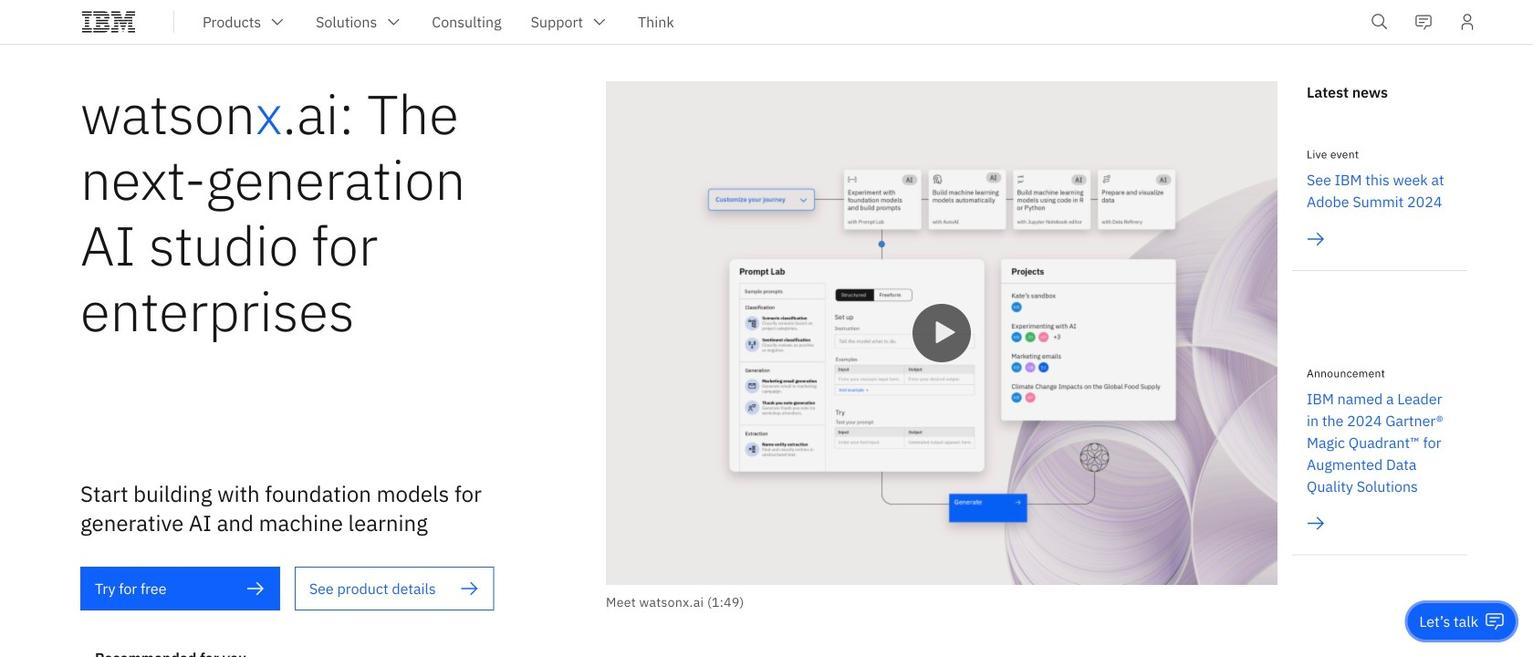 Task type: locate. For each thing, give the bounding box(es) containing it.
let's talk element
[[1420, 612, 1479, 632]]



